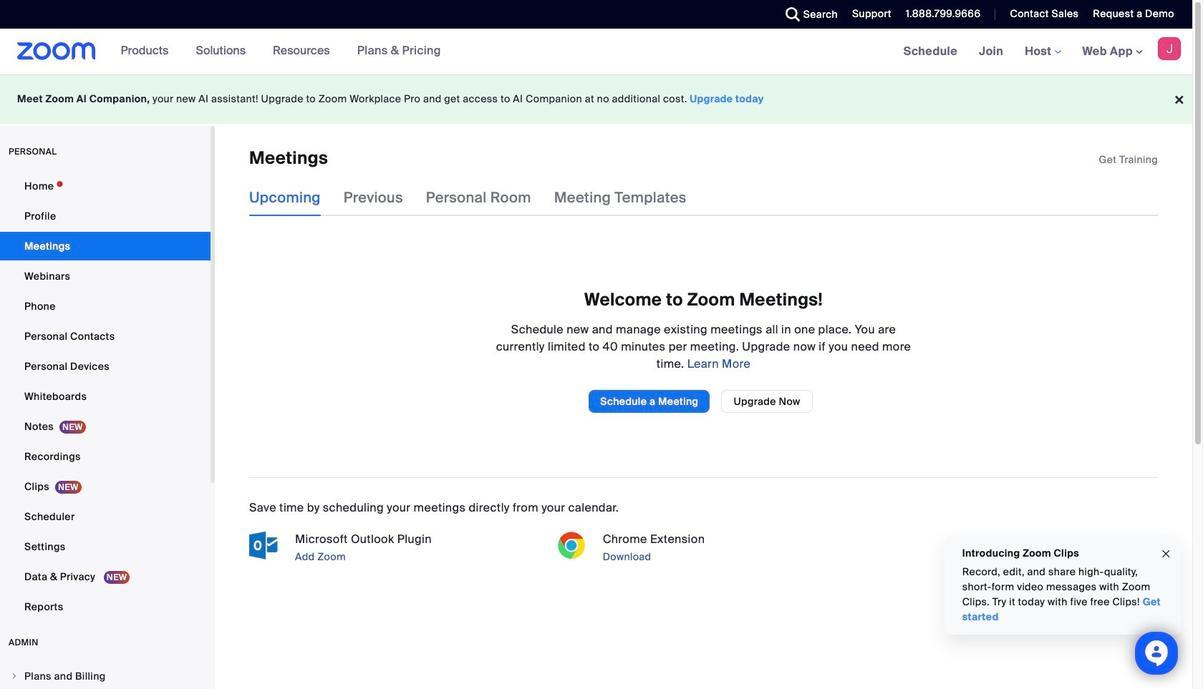 Task type: describe. For each thing, give the bounding box(es) containing it.
profile picture image
[[1158, 37, 1181, 60]]

tabs of meeting tab list
[[249, 179, 710, 217]]

close image
[[1160, 546, 1172, 563]]



Task type: vqa. For each thing, say whether or not it's contained in the screenshot.
HEADING on the top of the page
no



Task type: locate. For each thing, give the bounding box(es) containing it.
meetings navigation
[[893, 29, 1192, 75]]

footer
[[0, 74, 1192, 124]]

right image
[[10, 673, 19, 681]]

menu item
[[0, 663, 211, 690]]

application
[[1099, 153, 1158, 167]]

personal menu menu
[[0, 172, 211, 623]]

product information navigation
[[110, 29, 452, 74]]

zoom logo image
[[17, 42, 96, 60]]

banner
[[0, 29, 1192, 75]]



